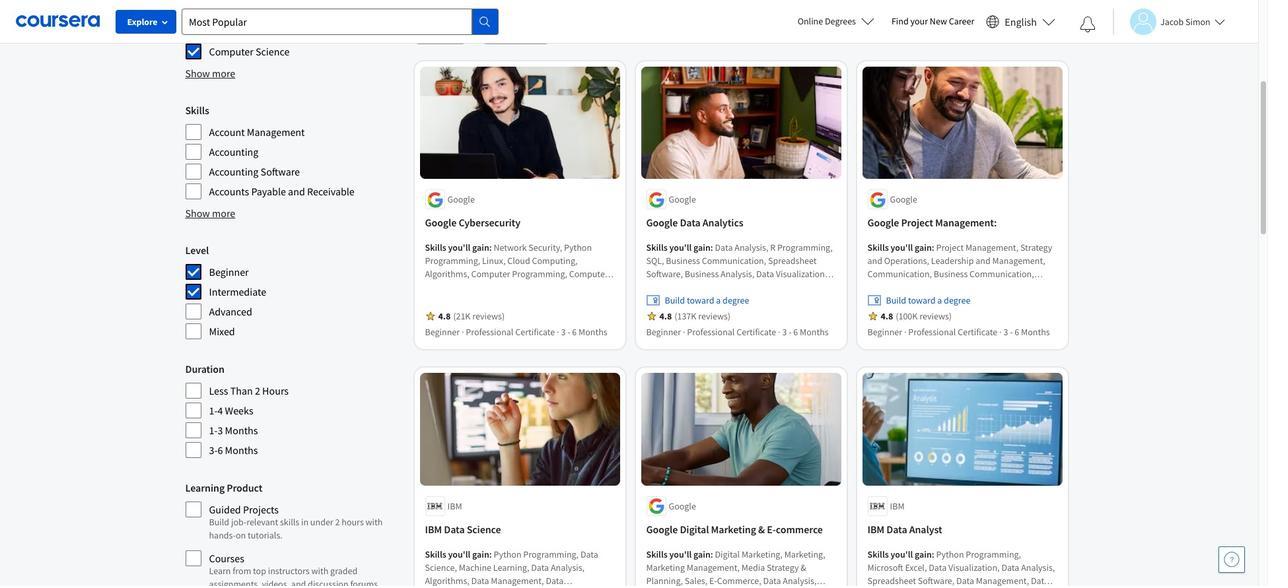 Task type: locate. For each thing, give the bounding box(es) containing it.
and
[[229, 5, 246, 18], [288, 185, 305, 198], [514, 295, 529, 307], [291, 579, 306, 587]]

skills group
[[185, 102, 401, 200]]

1 horizontal spatial -
[[789, 327, 792, 339]]

1 vertical spatial intermediate
[[209, 285, 266, 299]]

from
[[233, 566, 251, 577]]

payable
[[251, 185, 286, 198]]

more
[[212, 67, 235, 80], [212, 207, 235, 220]]

1 vertical spatial show more button
[[185, 205, 235, 221]]

1 show from the top
[[185, 67, 210, 80]]

professional down 4.8 (137k reviews)
[[687, 327, 735, 339]]

with up discussion
[[311, 566, 329, 577]]

beginner inside level group
[[209, 266, 249, 279]]

3 4.8 from the left
[[881, 311, 893, 323]]

2 show from the top
[[185, 207, 210, 220]]

beginner up advanced
[[209, 266, 249, 279]]

gain down project
[[915, 242, 932, 254]]

2 horizontal spatial reviews)
[[920, 311, 952, 323]]

4.8
[[438, 311, 451, 323], [660, 311, 672, 323], [881, 311, 893, 323]]

-
[[568, 327, 570, 339], [789, 327, 792, 339], [1010, 327, 1013, 339]]

duration group
[[185, 361, 401, 459]]

toward up 4.8 (100k reviews)
[[908, 295, 936, 307]]

online degrees
[[798, 15, 856, 27]]

: down google project management: on the top of page
[[932, 242, 935, 254]]

1 degree from the left
[[723, 295, 749, 307]]

find your new career link
[[885, 13, 981, 30]]

accounting down account at left top
[[209, 145, 259, 159]]

and down software
[[288, 185, 305, 198]]

2 toward from the left
[[908, 295, 936, 307]]

learning
[[457, 1, 491, 13], [185, 482, 225, 495]]

2 degree from the left
[[944, 295, 971, 307]]

explore button
[[116, 10, 176, 34]]

2 right the "than"
[[255, 385, 260, 398]]

toward for data
[[687, 295, 714, 307]]

skills you'll gain : down ibm data science in the left of the page
[[425, 549, 494, 561]]

1 vertical spatial science
[[467, 523, 501, 536]]

skills you'll gain : down ibm data analyst
[[868, 549, 936, 561]]

build toward a degree for data
[[665, 295, 749, 307]]

0 vertical spatial more
[[212, 67, 235, 80]]

intermediate down language learning button on the left of page
[[486, 28, 536, 40]]

project
[[901, 216, 933, 230]]

degree up 4.8 (137k reviews)
[[723, 295, 749, 307]]

learning product
[[185, 482, 263, 495]]

0 horizontal spatial -
[[568, 327, 570, 339]]

1 vertical spatial 1-
[[209, 424, 218, 437]]

data for analyst
[[887, 523, 907, 536]]

1 reviews) from the left
[[473, 311, 505, 323]]

2 · from the left
[[557, 327, 559, 339]]

account
[[209, 126, 245, 139]]

3-6 months
[[209, 444, 258, 457]]

2 more from the top
[[212, 207, 235, 220]]

google up digital
[[669, 501, 696, 513]]

0 vertical spatial management,
[[492, 282, 545, 294]]

you'll for google project management:
[[891, 242, 913, 254]]

data inside ibm data science link
[[444, 523, 465, 536]]

1 vertical spatial 2
[[335, 517, 340, 529]]

language
[[418, 1, 456, 13]]

show more button down accounts
[[185, 205, 235, 221]]

algorithms,
[[425, 269, 470, 280]]

1 vertical spatial network
[[425, 308, 458, 320]]

1 horizontal spatial build toward a degree
[[886, 295, 971, 307]]

under
[[310, 517, 333, 529]]

skills
[[185, 104, 209, 117], [425, 242, 446, 254], [646, 242, 668, 254], [868, 242, 889, 254], [425, 549, 446, 561], [646, 549, 668, 561], [868, 549, 889, 561]]

and down instructors
[[291, 579, 306, 587]]

2 1- from the top
[[209, 424, 218, 437]]

2 accounting from the top
[[209, 165, 259, 178]]

build up (137k
[[665, 295, 685, 307]]

job-
[[231, 517, 247, 529]]

build
[[665, 295, 685, 307], [886, 295, 907, 307], [209, 517, 229, 529]]

: down "analyst"
[[932, 549, 935, 561]]

a up 4.8 (100k reviews)
[[938, 295, 942, 307]]

explore
[[127, 16, 158, 28]]

network down databases,
[[425, 308, 458, 320]]

intermediate up advanced
[[209, 285, 266, 299]]

2 certificate from the left
[[737, 327, 776, 339]]

1 horizontal spatial data
[[680, 216, 701, 230]]

coursera image
[[16, 11, 100, 32]]

2 reviews) from the left
[[698, 311, 731, 323]]

a for analytics
[[716, 295, 721, 307]]

skills you'll gain : down digital
[[646, 549, 715, 561]]

gain down google data analytics
[[694, 242, 711, 254]]

0 vertical spatial show more button
[[185, 65, 235, 81]]

show down business
[[185, 67, 210, 80]]

2 horizontal spatial 4.8
[[881, 311, 893, 323]]

google up google cybersecurity
[[448, 194, 475, 206]]

show more down accounts
[[185, 207, 235, 220]]

0 vertical spatial network
[[494, 242, 527, 254]]

- for google project management:
[[1010, 327, 1013, 339]]

tutorials.
[[248, 530, 283, 542]]

you'll down ibm data analyst
[[891, 549, 913, 561]]

3 inside duration group
[[218, 424, 223, 437]]

network up cloud
[[494, 242, 527, 254]]

2 horizontal spatial data
[[887, 523, 907, 536]]

0 vertical spatial programming,
[[425, 255, 480, 267]]

than
[[230, 385, 253, 398]]

humanities
[[248, 5, 299, 18]]

with inside build job-relevant skills in under 2 hours with hands-on tutorials.
[[366, 517, 383, 529]]

1 horizontal spatial reviews)
[[698, 311, 731, 323]]

jacob simon button
[[1113, 8, 1225, 35]]

4.8 left (100k
[[881, 311, 893, 323]]

google data analytics link
[[646, 215, 836, 231]]

beginner · professional certificate · 3 - 6 months for google project management:
[[868, 327, 1050, 339]]

intermediate inside level group
[[209, 285, 266, 299]]

1 toward from the left
[[687, 295, 714, 307]]

with inside "learn from top instructors with graded assignments, videos, and discussion forums."
[[311, 566, 329, 577]]

accounting up accounts
[[209, 165, 259, 178]]

duration
[[185, 363, 225, 376]]

1 vertical spatial with
[[311, 566, 329, 577]]

professional down 4.8 (100k reviews)
[[909, 327, 956, 339]]

0 horizontal spatial a
[[716, 295, 721, 307]]

beginner down the (21k
[[425, 327, 460, 339]]

ibm data analyst link
[[868, 522, 1057, 538]]

a for management:
[[938, 295, 942, 307]]

show more
[[185, 67, 235, 80], [185, 207, 235, 220]]

1- up 3-
[[209, 424, 218, 437]]

guided projects
[[209, 503, 279, 517]]

2 horizontal spatial professional
[[909, 327, 956, 339]]

google cybersecurity
[[425, 216, 521, 230]]

0 horizontal spatial network
[[425, 308, 458, 320]]

gain down ibm data science in the left of the page
[[472, 549, 489, 561]]

3 reviews) from the left
[[920, 311, 952, 323]]

build inside build job-relevant skills in under 2 hours with hands-on tutorials.
[[209, 517, 229, 529]]

2 build toward a degree from the left
[[886, 295, 971, 307]]

a up 4.8 (137k reviews)
[[716, 295, 721, 307]]

reviews)
[[473, 311, 505, 323], [698, 311, 731, 323], [920, 311, 952, 323]]

1-
[[209, 404, 218, 418], [209, 424, 218, 437]]

6 inside duration group
[[218, 444, 223, 457]]

intermediate inside intermediate button
[[486, 28, 536, 40]]

1 build toward a degree from the left
[[665, 295, 749, 307]]

2 - from the left
[[789, 327, 792, 339]]

build toward a degree up 4.8 (100k reviews)
[[886, 295, 971, 307]]

find
[[892, 15, 909, 27]]

courses
[[209, 552, 244, 566]]

1 horizontal spatial with
[[366, 517, 383, 529]]

data for science
[[444, 523, 465, 536]]

1 vertical spatial accounting
[[209, 165, 259, 178]]

network
[[494, 242, 527, 254], [425, 308, 458, 320]]

and inside "learn from top instructors with graded assignments, videos, and discussion forums."
[[291, 579, 306, 587]]

0 vertical spatial accounting
[[209, 145, 259, 159]]

show more button down computer science
[[185, 65, 235, 81]]

: down ibm data science in the left of the page
[[489, 549, 492, 561]]

build for project
[[886, 295, 907, 307]]

1- down "less"
[[209, 404, 218, 418]]

0 horizontal spatial toward
[[687, 295, 714, 307]]

2 horizontal spatial beginner · professional certificate · 3 - 6 months
[[868, 327, 1050, 339]]

1-3 months
[[209, 424, 258, 437]]

3 certificate from the left
[[958, 327, 998, 339]]

more down computer science
[[212, 67, 235, 80]]

management,
[[492, 282, 545, 294], [530, 295, 583, 307], [529, 308, 582, 320]]

1 certificate from the left
[[515, 327, 555, 339]]

0 horizontal spatial build
[[209, 517, 229, 529]]

and inside skills group
[[288, 185, 305, 198]]

show more down computer science
[[185, 67, 235, 80]]

: for google data analytics
[[711, 242, 713, 254]]

accounting
[[209, 145, 259, 159], [209, 165, 259, 178]]

you'll down project
[[891, 242, 913, 254]]

2 4.8 from the left
[[660, 311, 672, 323]]

google up project
[[890, 194, 918, 206]]

0 horizontal spatial build toward a degree
[[665, 295, 749, 307]]

advanced
[[209, 305, 252, 318]]

4.8 left (137k
[[660, 311, 672, 323]]

0 vertical spatial intermediate
[[486, 28, 536, 40]]

: up linux, at the left top of page
[[489, 242, 492, 254]]

learning up guided
[[185, 482, 225, 495]]

1 horizontal spatial network
[[494, 242, 527, 254]]

professional down the architecture,
[[466, 327, 514, 339]]

learning inside group
[[185, 482, 225, 495]]

2 beginner · professional certificate · 3 - 6 months from the left
[[646, 327, 829, 339]]

1 horizontal spatial learning
[[457, 1, 491, 13]]

accounting for accounting
[[209, 145, 259, 159]]

build up hands-
[[209, 517, 229, 529]]

1 horizontal spatial toward
[[908, 295, 936, 307]]

degree up 4.8 (100k reviews)
[[944, 295, 971, 307]]

level group
[[185, 242, 401, 340]]

1 vertical spatial learning
[[185, 482, 225, 495]]

2 horizontal spatial -
[[1010, 327, 1013, 339]]

1 1- from the top
[[209, 404, 218, 418]]

0 horizontal spatial reviews)
[[473, 311, 505, 323]]

6 · from the left
[[1000, 327, 1002, 339]]

beginner · professional certificate · 3 - 6 months down 4.8 (100k reviews)
[[868, 327, 1050, 339]]

build toward a degree for project
[[886, 295, 971, 307]]

0 horizontal spatial learning
[[185, 482, 225, 495]]

toward for project
[[908, 295, 936, 307]]

computer science
[[209, 45, 290, 58]]

google cybersecurity link
[[425, 215, 615, 231]]

skills you'll gain : down project
[[868, 242, 936, 254]]

build up (100k
[[886, 295, 907, 307]]

0 horizontal spatial professional
[[466, 327, 514, 339]]

2 horizontal spatial build
[[886, 295, 907, 307]]

0 vertical spatial show more
[[185, 67, 235, 80]]

you'll down digital
[[670, 549, 692, 561]]

3 professional from the left
[[909, 327, 956, 339]]

: down 'marketing'
[[711, 549, 713, 561]]

computer
[[209, 45, 254, 58], [471, 269, 510, 280], [569, 269, 608, 280]]

learn from top instructors with graded assignments, videos, and discussion forums.
[[209, 566, 380, 587]]

instructors
[[268, 566, 310, 577]]

1 show more from the top
[[185, 67, 235, 80]]

you'll
[[448, 242, 471, 254], [670, 242, 692, 254], [891, 242, 913, 254], [448, 549, 471, 561], [670, 549, 692, 561], [891, 549, 913, 561]]

cloud
[[507, 255, 530, 267]]

learn
[[209, 566, 231, 577]]

with
[[366, 517, 383, 529], [311, 566, 329, 577]]

4.8 (21k reviews)
[[438, 311, 505, 323]]

skills for ibm data analyst
[[868, 549, 889, 561]]

1 horizontal spatial degree
[[944, 295, 971, 307]]

1 horizontal spatial a
[[938, 295, 942, 307]]

beginner · professional certificate · 3 - 6 months down 4.8 (137k reviews)
[[646, 327, 829, 339]]

and up risk
[[514, 295, 529, 307]]

beginner down language
[[418, 28, 453, 40]]

google up google data analytics
[[669, 194, 696, 206]]

programming,
[[425, 255, 480, 267], [512, 269, 567, 280]]

0 horizontal spatial degree
[[723, 295, 749, 307]]

you'll down ibm data science in the left of the page
[[448, 549, 471, 561]]

reviews) right (100k
[[920, 311, 952, 323]]

with right hours
[[366, 517, 383, 529]]

0 vertical spatial with
[[366, 517, 383, 529]]

skills you'll gain : down google data analytics
[[646, 242, 715, 254]]

reviews) for google project management:
[[920, 311, 952, 323]]

0 vertical spatial show
[[185, 67, 210, 80]]

gain down digital
[[694, 549, 711, 561]]

1 horizontal spatial certificate
[[737, 327, 776, 339]]

build toward a degree up 4.8 (137k reviews)
[[665, 295, 749, 307]]

build toward a degree
[[665, 295, 749, 307], [886, 295, 971, 307]]

3 beginner · professional certificate · 3 - 6 months from the left
[[868, 327, 1050, 339]]

1 horizontal spatial build
[[665, 295, 685, 307]]

: for ibm data analyst
[[932, 549, 935, 561]]

programming, down computing,
[[512, 269, 567, 280]]

2 professional from the left
[[687, 327, 735, 339]]

1- for 4
[[209, 404, 218, 418]]

reviews) right (137k
[[698, 311, 731, 323]]

ibm data science
[[425, 523, 501, 536]]

2 a from the left
[[938, 295, 942, 307]]

google left cybersecurity
[[425, 216, 457, 230]]

0 horizontal spatial certificate
[[515, 327, 555, 339]]

None search field
[[182, 8, 499, 35]]

1 vertical spatial more
[[212, 207, 235, 220]]

arts and humanities
[[209, 5, 299, 18]]

0 horizontal spatial 4.8
[[438, 311, 451, 323]]

0 horizontal spatial 2
[[255, 385, 260, 398]]

computer down business
[[209, 45, 254, 58]]

professional for google data analytics
[[687, 327, 735, 339]]

1 horizontal spatial 4.8
[[660, 311, 672, 323]]

toward up 4.8 (137k reviews)
[[687, 295, 714, 307]]

data inside ibm data analyst link
[[887, 523, 907, 536]]

2 left hours
[[335, 517, 340, 529]]

intermediate
[[486, 28, 536, 40], [209, 285, 266, 299]]

skills for google project management:
[[868, 242, 889, 254]]

programming, up algorithms,
[[425, 255, 480, 267]]

0 vertical spatial 1-
[[209, 404, 218, 418]]

: down 'analytics'
[[711, 242, 713, 254]]

data inside google data analytics link
[[680, 216, 701, 230]]

1 horizontal spatial beginner · professional certificate · 3 - 6 months
[[646, 327, 829, 339]]

management
[[247, 126, 305, 139]]

0 horizontal spatial intermediate
[[209, 285, 266, 299]]

accounting for accounting software
[[209, 165, 259, 178]]

1 vertical spatial show
[[185, 207, 210, 220]]

3 · from the left
[[683, 327, 685, 339]]

information
[[898, 1, 944, 13]]

beginner · professional certificate · 3 - 6 months down risk
[[425, 327, 608, 339]]

technology
[[946, 1, 990, 13]]

0 vertical spatial science
[[256, 45, 290, 58]]

1 horizontal spatial 2
[[335, 517, 340, 529]]

4.8 for google data analytics
[[660, 311, 672, 323]]

0 horizontal spatial beginner · professional certificate · 3 - 6 months
[[425, 327, 608, 339]]

skills you'll gain :
[[425, 242, 494, 254], [646, 242, 715, 254], [868, 242, 936, 254], [425, 549, 494, 561], [646, 549, 715, 561], [868, 549, 936, 561]]

1 vertical spatial show more
[[185, 207, 235, 220]]

you'll down google data analytics
[[670, 242, 692, 254]]

0 vertical spatial learning
[[457, 1, 491, 13]]

2 horizontal spatial certificate
[[958, 327, 998, 339]]

build for data
[[665, 295, 685, 307]]

1 vertical spatial programming,
[[512, 269, 567, 280]]

3 - from the left
[[1010, 327, 1013, 339]]

1 horizontal spatial professional
[[687, 327, 735, 339]]

:
[[489, 242, 492, 254], [711, 242, 713, 254], [932, 242, 935, 254], [489, 549, 492, 561], [711, 549, 713, 561], [932, 549, 935, 561]]

gain down "analyst"
[[915, 549, 932, 561]]

computer up cryptography,
[[569, 269, 608, 280]]

show up level
[[185, 207, 210, 220]]

1 horizontal spatial intermediate
[[486, 28, 536, 40]]

hours
[[262, 385, 289, 398]]

reviews) down leadership
[[473, 311, 505, 323]]

computer down linux, at the left top of page
[[471, 269, 510, 280]]

1 a from the left
[[716, 295, 721, 307]]

0 vertical spatial 2
[[255, 385, 260, 398]]

skills you'll gain : for ibm data analyst
[[868, 549, 936, 561]]

5 · from the left
[[904, 327, 907, 339]]

2 inside duration group
[[255, 385, 260, 398]]

1 accounting from the top
[[209, 145, 259, 159]]

4.8 down databases,
[[438, 311, 451, 323]]

more down accounts
[[212, 207, 235, 220]]

show
[[185, 67, 210, 80], [185, 207, 210, 220]]

0 horizontal spatial data
[[444, 523, 465, 536]]

gain for ibm data analyst
[[915, 549, 932, 561]]

degree
[[723, 295, 749, 307], [944, 295, 971, 307]]

learning right language
[[457, 1, 491, 13]]

you'll for google data analytics
[[670, 242, 692, 254]]

0 horizontal spatial with
[[311, 566, 329, 577]]

google data analytics
[[646, 216, 744, 230]]

accounting software
[[209, 165, 300, 178]]



Task type: describe. For each thing, give the bounding box(es) containing it.
projects
[[243, 503, 279, 517]]

your
[[911, 15, 928, 27]]

simon
[[1186, 16, 1211, 27]]

information technology
[[898, 1, 990, 13]]

beginner button
[[409, 23, 472, 44]]

videos,
[[262, 579, 289, 587]]

skills for google digital marketing & e-commerce
[[646, 549, 668, 561]]

: for ibm data science
[[489, 549, 492, 561]]

2 inside build job-relevant skills in under 2 hours with hands-on tutorials.
[[335, 517, 340, 529]]

skills for ibm data science
[[425, 549, 446, 561]]

computing,
[[532, 255, 578, 267]]

cryptography,
[[547, 282, 602, 294]]

beginner down (137k
[[646, 327, 681, 339]]

google left 'analytics'
[[646, 216, 678, 230]]

1 horizontal spatial programming,
[[512, 269, 567, 280]]

4.8 (137k reviews)
[[660, 311, 731, 323]]

incident
[[459, 282, 491, 294]]

beginner inside button
[[418, 28, 453, 40]]

degrees
[[825, 15, 856, 27]]

mixed
[[209, 325, 235, 338]]

python
[[564, 242, 592, 254]]

certificate for google data analytics
[[737, 327, 776, 339]]

1 beginner · professional certificate · 3 - 6 months from the left
[[425, 327, 608, 339]]

less
[[209, 385, 228, 398]]

1 · from the left
[[462, 327, 464, 339]]

1 horizontal spatial computer
[[471, 269, 510, 280]]

google project management:
[[868, 216, 997, 230]]

3-
[[209, 444, 218, 457]]

skills for google data analytics
[[646, 242, 668, 254]]

leadership
[[469, 295, 512, 307]]

network security, python programming, linux, cloud computing, algorithms, computer programming, computer security incident management, cryptography, databases, leadership and management, network architecture, risk management, sql
[[425, 242, 608, 320]]

(137k
[[675, 311, 697, 323]]

accounts payable and receivable
[[209, 185, 355, 198]]

google project management: link
[[868, 215, 1057, 231]]

you'll down google cybersecurity
[[448, 242, 471, 254]]

guided
[[209, 503, 241, 517]]

you'll for ibm data analyst
[[891, 549, 913, 561]]

professional for google project management:
[[909, 327, 956, 339]]

e-
[[767, 523, 776, 536]]

1 professional from the left
[[466, 327, 514, 339]]

2 show more from the top
[[185, 207, 235, 220]]

0 horizontal spatial programming,
[[425, 255, 480, 267]]

you'll for ibm data science
[[448, 549, 471, 561]]

and right arts
[[229, 5, 246, 18]]

english
[[1005, 15, 1037, 28]]

gain for ibm data science
[[472, 549, 489, 561]]

on
[[236, 530, 246, 542]]

data for analytics
[[680, 216, 701, 230]]

1 horizontal spatial science
[[467, 523, 501, 536]]

4.8 (100k reviews)
[[881, 311, 952, 323]]

skills inside group
[[185, 104, 209, 117]]

online degrees button
[[787, 7, 885, 36]]

google digital marketing & e-commerce
[[646, 523, 823, 536]]

linux,
[[482, 255, 506, 267]]

1-4 weeks
[[209, 404, 253, 418]]

4 · from the left
[[778, 327, 781, 339]]

databases,
[[425, 295, 467, 307]]

0 horizontal spatial computer
[[209, 45, 254, 58]]

language learning
[[418, 1, 491, 13]]

management:
[[935, 216, 997, 230]]

2 vertical spatial management,
[[529, 308, 582, 320]]

commerce
[[776, 523, 823, 536]]

software
[[261, 165, 300, 178]]

product
[[227, 482, 263, 495]]

business
[[209, 25, 248, 38]]

beginner · professional certificate · 3 - 6 months for google data analytics
[[646, 327, 829, 339]]

assignments,
[[209, 579, 260, 587]]

skills you'll gain : for ibm data science
[[425, 549, 494, 561]]

discussion
[[308, 579, 349, 587]]

What do you want to learn? text field
[[182, 8, 472, 35]]

and inside the 'network security, python programming, linux, cloud computing, algorithms, computer programming, computer security incident management, cryptography, databases, leadership and management, network architecture, risk management, sql'
[[514, 295, 529, 307]]

(100k
[[896, 311, 918, 323]]

1 show more button from the top
[[185, 65, 235, 81]]

english button
[[981, 0, 1061, 43]]

sql
[[584, 308, 600, 320]]

jacob
[[1161, 16, 1184, 27]]

security,
[[529, 242, 562, 254]]

degree for management:
[[944, 295, 971, 307]]

top
[[253, 566, 266, 577]]

learning inside button
[[457, 1, 491, 13]]

1 4.8 from the left
[[438, 311, 451, 323]]

skills you'll gain : for google data analytics
[[646, 242, 715, 254]]

: for google digital marketing & e-commerce
[[711, 549, 713, 561]]

find your new career
[[892, 15, 975, 27]]

information technology button
[[889, 0, 1010, 18]]

gain for google digital marketing & e-commerce
[[694, 549, 711, 561]]

in
[[301, 517, 309, 529]]

hands-
[[209, 530, 236, 542]]

accounts
[[209, 185, 249, 198]]

online
[[798, 15, 823, 27]]

build job-relevant skills in under 2 hours with hands-on tutorials.
[[209, 517, 383, 542]]

ibm data science link
[[425, 522, 615, 538]]

reviews) for google data analytics
[[698, 311, 731, 323]]

forums.
[[350, 579, 380, 587]]

level
[[185, 244, 209, 257]]

degree for analytics
[[723, 295, 749, 307]]

help center image
[[1224, 552, 1240, 568]]

1 - from the left
[[568, 327, 570, 339]]

0 horizontal spatial science
[[256, 45, 290, 58]]

show notifications image
[[1080, 17, 1096, 32]]

1- for 3
[[209, 424, 218, 437]]

cybersecurity
[[459, 216, 521, 230]]

2 show more button from the top
[[185, 205, 235, 221]]

2 horizontal spatial computer
[[569, 269, 608, 280]]

google digital marketing & e-commerce link
[[646, 522, 836, 538]]

gain for google data analytics
[[694, 242, 711, 254]]

arts
[[209, 5, 226, 18]]

digital
[[680, 523, 709, 536]]

graded
[[330, 566, 358, 577]]

skills you'll gain : for google digital marketing & e-commerce
[[646, 549, 715, 561]]

you'll for google digital marketing & e-commerce
[[670, 549, 692, 561]]

google left project
[[868, 216, 899, 230]]

skills
[[280, 517, 299, 529]]

intermediate button
[[477, 23, 555, 44]]

skills you'll gain : for google project management:
[[868, 242, 936, 254]]

security
[[425, 282, 457, 294]]

weeks
[[225, 404, 253, 418]]

4
[[218, 404, 223, 418]]

- for google data analytics
[[789, 327, 792, 339]]

learning product group
[[185, 480, 401, 587]]

&
[[758, 523, 765, 536]]

4.8 for google project management:
[[881, 311, 893, 323]]

google left digital
[[646, 523, 678, 536]]

beginner down (100k
[[868, 327, 903, 339]]

ibm data analyst
[[868, 523, 943, 536]]

1 vertical spatial management,
[[530, 295, 583, 307]]

less than 2 hours
[[209, 385, 289, 398]]

gain for google project management:
[[915, 242, 932, 254]]

analytics
[[703, 216, 744, 230]]

: for google project management:
[[932, 242, 935, 254]]

certificate for google project management:
[[958, 327, 998, 339]]

receivable
[[307, 185, 355, 198]]

gain up linux, at the left top of page
[[472, 242, 489, 254]]

career
[[949, 15, 975, 27]]

skills you'll gain : down google cybersecurity
[[425, 242, 494, 254]]

1 more from the top
[[212, 67, 235, 80]]



Task type: vqa. For each thing, say whether or not it's contained in the screenshot.
the topmost 1
no



